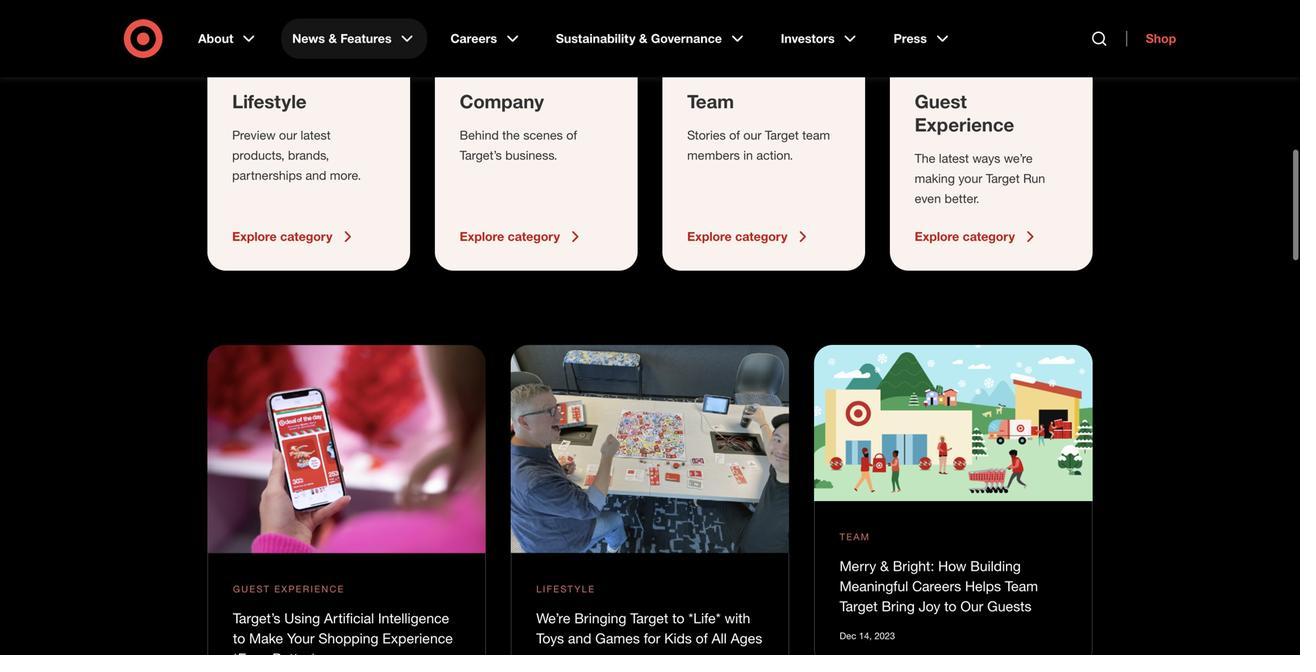 Task type: vqa. For each thing, say whether or not it's contained in the screenshot.
THE 'ABOUT'
yes



Task type: describe. For each thing, give the bounding box(es) containing it.
0 vertical spatial guest
[[915, 90, 967, 113]]

to inside target's using artificial intelligence to make your shopping experience *even better*
[[233, 630, 245, 647]]

ages
[[731, 630, 763, 647]]

guest experience link
[[233, 582, 345, 596]]

explore category for lifestyle
[[232, 229, 333, 244]]

0 vertical spatial experience
[[915, 113, 1015, 136]]

target's inside behind the scenes of target's business.
[[460, 148, 502, 163]]

team inside merry & bright: how building meaningful careers helps team target bring joy to our guests
[[1005, 578, 1038, 595]]

target inside stories of our target team members in action.
[[765, 128, 799, 143]]

1 vertical spatial team
[[840, 531, 870, 543]]

your
[[287, 630, 315, 647]]

artificial
[[324, 610, 374, 627]]

*life*
[[689, 610, 721, 627]]

dec 14, 2023
[[840, 630, 895, 642]]

14,
[[859, 630, 872, 642]]

explore for lifestyle
[[232, 229, 277, 244]]

preview
[[232, 128, 276, 143]]

about link
[[187, 19, 269, 59]]

the latest ways we're making your target run even better.
[[915, 151, 1046, 206]]

with
[[725, 610, 751, 627]]

scenes
[[523, 128, 563, 143]]

products,
[[232, 148, 285, 163]]

members
[[687, 148, 740, 163]]

shop
[[1146, 31, 1177, 46]]

careers inside merry & bright: how building meaningful careers helps team target bring joy to our guests
[[912, 578, 961, 595]]

news & features link
[[281, 19, 427, 59]]

to inside merry & bright: how building meaningful careers helps team target bring joy to our guests
[[944, 598, 957, 615]]

explore category link for company
[[460, 228, 613, 246]]

all
[[712, 630, 727, 647]]

& for bright:
[[880, 558, 889, 575]]

making
[[915, 171, 955, 186]]

sustainability & governance
[[556, 31, 722, 46]]

explore category for team
[[687, 229, 788, 244]]

games
[[595, 630, 640, 647]]

of inside "we're bringing target to *life* with toys and games for kids of all ages"
[[696, 630, 708, 647]]

our
[[961, 598, 984, 615]]

explore category for guest experience
[[915, 229, 1015, 244]]

explore category link for team
[[687, 228, 841, 246]]

merry & bright: how building meaningful careers helps team target bring joy to our guests link
[[840, 558, 1038, 615]]

building
[[971, 558, 1021, 575]]

stories
[[687, 128, 726, 143]]

team
[[802, 128, 830, 143]]

we're
[[1004, 151, 1033, 166]]

target's using artificial intelligence to make your shopping experience *even better*
[[233, 610, 453, 656]]

of inside stories of our target team members in action.
[[729, 128, 740, 143]]

our inside stories of our target team members in action.
[[744, 128, 762, 143]]

stories of our target team members in action.
[[687, 128, 830, 163]]

better*
[[272, 650, 316, 656]]

bright:
[[893, 558, 935, 575]]

1 vertical spatial guest
[[233, 584, 270, 595]]

dec
[[840, 630, 857, 642]]

better.
[[945, 191, 980, 206]]

guests
[[988, 598, 1032, 615]]

lifestyle link
[[536, 582, 596, 596]]

careers link
[[440, 19, 533, 59]]

helps
[[965, 578, 1001, 595]]

merry & bright: how building meaningful careers helps team target bring joy to our guests
[[840, 558, 1038, 615]]

category for team
[[735, 229, 788, 244]]

explore category for company
[[460, 229, 560, 244]]

1 vertical spatial guest experience
[[233, 584, 345, 595]]

sustainability
[[556, 31, 636, 46]]

target associate creative director ted halbur and senior graphic designer kelvin lee seated at a table playing the game of life: target edition. image
[[511, 345, 790, 554]]

press link
[[883, 19, 963, 59]]

in
[[744, 148, 753, 163]]

we're bringing target to *life* with toys and games for kids of all ages
[[536, 610, 763, 647]]

press
[[894, 31, 927, 46]]

0 horizontal spatial team
[[687, 90, 734, 113]]

joy
[[919, 598, 941, 615]]

shop link
[[1127, 31, 1177, 46]]



Task type: locate. For each thing, give the bounding box(es) containing it.
our inside preview our latest products, brands, partnerships and more.
[[279, 128, 297, 143]]

careers
[[451, 31, 497, 46], [912, 578, 961, 595]]

0 vertical spatial target's
[[460, 148, 502, 163]]

explore for guest experience
[[915, 229, 960, 244]]

category for company
[[508, 229, 560, 244]]

guest experience
[[915, 90, 1015, 136], [233, 584, 345, 595]]

& left governance
[[639, 31, 648, 46]]

category
[[280, 229, 333, 244], [508, 229, 560, 244], [735, 229, 788, 244], [963, 229, 1015, 244]]

2 our from the left
[[744, 128, 762, 143]]

1 category from the left
[[280, 229, 333, 244]]

3 explore from the left
[[687, 229, 732, 244]]

and down brands,
[[306, 168, 326, 183]]

behind the scenes of target's business.
[[460, 128, 577, 163]]

0 horizontal spatial careers
[[451, 31, 497, 46]]

and inside "we're bringing target to *life* with toys and games for kids of all ages"
[[568, 630, 592, 647]]

toys
[[536, 630, 564, 647]]

and inside preview our latest products, brands, partnerships and more.
[[306, 168, 326, 183]]

0 horizontal spatial experience
[[274, 584, 345, 595]]

target's inside target's using artificial intelligence to make your shopping experience *even better*
[[233, 610, 280, 627]]

latest up brands,
[[301, 128, 331, 143]]

team up guests
[[1005, 578, 1038, 595]]

1 explore category link from the left
[[232, 228, 385, 246]]

the
[[502, 128, 520, 143]]

our
[[279, 128, 297, 143], [744, 128, 762, 143]]

& for features
[[329, 31, 337, 46]]

latest inside the latest ways we're making your target run even better.
[[939, 151, 969, 166]]

news
[[292, 31, 325, 46]]

lifestyle up 'we're'
[[536, 584, 596, 595]]

latest up your
[[939, 151, 969, 166]]

preview our latest products, brands, partnerships and more.
[[232, 128, 361, 183]]

experience
[[915, 113, 1015, 136], [274, 584, 345, 595], [382, 630, 453, 647]]

team link
[[840, 530, 870, 544]]

0 vertical spatial and
[[306, 168, 326, 183]]

0 horizontal spatial to
[[233, 630, 245, 647]]

company
[[460, 90, 544, 113]]

2 horizontal spatial to
[[944, 598, 957, 615]]

category for guest experience
[[963, 229, 1015, 244]]

business.
[[505, 148, 557, 163]]

& right news
[[329, 31, 337, 46]]

intelligence
[[378, 610, 449, 627]]

make
[[249, 630, 283, 647]]

behind
[[460, 128, 499, 143]]

2 vertical spatial experience
[[382, 630, 453, 647]]

to up the *even in the bottom of the page
[[233, 630, 245, 647]]

and
[[306, 168, 326, 183], [568, 630, 592, 647]]

0 horizontal spatial our
[[279, 128, 297, 143]]

guest experience up using
[[233, 584, 345, 595]]

0 horizontal spatial and
[[306, 168, 326, 183]]

& inside merry & bright: how building meaningful careers helps team target bring joy to our guests
[[880, 558, 889, 575]]

1 vertical spatial experience
[[274, 584, 345, 595]]

2 horizontal spatial of
[[729, 128, 740, 143]]

2 explore category link from the left
[[460, 228, 613, 246]]

1 explore from the left
[[232, 229, 277, 244]]

& up meaningful
[[880, 558, 889, 575]]

partnerships
[[232, 168, 302, 183]]

1 vertical spatial latest
[[939, 151, 969, 166]]

target up action.
[[765, 128, 799, 143]]

more.
[[330, 168, 361, 183]]

team up merry
[[840, 531, 870, 543]]

of left "all" at the right bottom
[[696, 630, 708, 647]]

explore for team
[[687, 229, 732, 244]]

experience up ways
[[915, 113, 1015, 136]]

careers up company
[[451, 31, 497, 46]]

0 horizontal spatial of
[[566, 128, 577, 143]]

bring
[[882, 598, 915, 615]]

investors link
[[770, 19, 871, 59]]

target down meaningful
[[840, 598, 878, 615]]

lifestyle up preview
[[232, 90, 307, 113]]

about
[[198, 31, 233, 46]]

guest up make
[[233, 584, 270, 595]]

team
[[687, 90, 734, 113], [840, 531, 870, 543], [1005, 578, 1038, 595]]

of inside behind the scenes of target's business.
[[566, 128, 577, 143]]

2 explore category from the left
[[460, 229, 560, 244]]

target down we're
[[986, 171, 1020, 186]]

2 vertical spatial team
[[1005, 578, 1038, 595]]

and down "bringing"
[[568, 630, 592, 647]]

0 horizontal spatial &
[[329, 31, 337, 46]]

explore for company
[[460, 229, 504, 244]]

our up brands,
[[279, 128, 297, 143]]

sustainability & governance link
[[545, 19, 758, 59]]

ways
[[973, 151, 1001, 166]]

explore category link for guest experience
[[915, 228, 1068, 246]]

news & features
[[292, 31, 392, 46]]

4 category from the left
[[963, 229, 1015, 244]]

experience up using
[[274, 584, 345, 595]]

target's up make
[[233, 610, 280, 627]]

we're bringing target to *life* with toys and games for kids of all ages link
[[536, 610, 763, 647]]

1 explore category from the left
[[232, 229, 333, 244]]

run
[[1023, 171, 1046, 186]]

careers up joy
[[912, 578, 961, 595]]

1 horizontal spatial our
[[744, 128, 762, 143]]

investors
[[781, 31, 835, 46]]

0 vertical spatial lifestyle
[[232, 90, 307, 113]]

target's down the behind
[[460, 148, 502, 163]]

guest
[[915, 90, 967, 113], [233, 584, 270, 595]]

latest
[[301, 128, 331, 143], [939, 151, 969, 166]]

explore
[[232, 229, 277, 244], [460, 229, 504, 244], [687, 229, 732, 244], [915, 229, 960, 244]]

2 explore from the left
[[460, 229, 504, 244]]

2 horizontal spatial &
[[880, 558, 889, 575]]

brands,
[[288, 148, 329, 163]]

shopping
[[318, 630, 379, 647]]

0 horizontal spatial target's
[[233, 610, 280, 627]]

to
[[944, 598, 957, 615], [672, 610, 685, 627], [233, 630, 245, 647]]

1 horizontal spatial &
[[639, 31, 648, 46]]

2 category from the left
[[508, 229, 560, 244]]

1 horizontal spatial and
[[568, 630, 592, 647]]

for
[[644, 630, 661, 647]]

we're
[[536, 610, 571, 627]]

1 horizontal spatial latest
[[939, 151, 969, 166]]

explore category link
[[232, 228, 385, 246], [460, 228, 613, 246], [687, 228, 841, 246], [915, 228, 1068, 246]]

guest experience up ways
[[915, 90, 1015, 136]]

0 vertical spatial guest experience
[[915, 90, 1015, 136]]

1 horizontal spatial of
[[696, 630, 708, 647]]

explore category
[[232, 229, 333, 244], [460, 229, 560, 244], [687, 229, 788, 244], [915, 229, 1015, 244]]

the
[[915, 151, 936, 166]]

0 horizontal spatial lifestyle
[[232, 90, 307, 113]]

4 explore category from the left
[[915, 229, 1015, 244]]

target
[[765, 128, 799, 143], [986, 171, 1020, 186], [840, 598, 878, 615], [630, 610, 669, 627]]

target up for
[[630, 610, 669, 627]]

3 category from the left
[[735, 229, 788, 244]]

0 horizontal spatial guest experience
[[233, 584, 345, 595]]

category for lifestyle
[[280, 229, 333, 244]]

your
[[959, 171, 983, 186]]

of right stories
[[729, 128, 740, 143]]

using
[[284, 610, 320, 627]]

of right scenes
[[566, 128, 577, 143]]

lifestyle
[[232, 90, 307, 113], [536, 584, 596, 595]]

1 horizontal spatial careers
[[912, 578, 961, 595]]

3 explore category link from the left
[[687, 228, 841, 246]]

governance
[[651, 31, 722, 46]]

guest up the
[[915, 90, 967, 113]]

3 explore category from the left
[[687, 229, 788, 244]]

to right joy
[[944, 598, 957, 615]]

& for governance
[[639, 31, 648, 46]]

merry
[[840, 558, 877, 575]]

0 horizontal spatial latest
[[301, 128, 331, 143]]

how
[[938, 558, 967, 575]]

1 horizontal spatial lifestyle
[[536, 584, 596, 595]]

to inside "we're bringing target to *life* with toys and games for kids of all ages"
[[672, 610, 685, 627]]

1 horizontal spatial guest
[[915, 90, 967, 113]]

0 vertical spatial latest
[[301, 128, 331, 143]]

4 explore category link from the left
[[915, 228, 1068, 246]]

even
[[915, 191, 941, 206]]

2 horizontal spatial team
[[1005, 578, 1038, 595]]

0 vertical spatial careers
[[451, 31, 497, 46]]

2 horizontal spatial experience
[[915, 113, 1015, 136]]

experience inside target's using artificial intelligence to make your shopping experience *even better*
[[382, 630, 453, 647]]

1 vertical spatial careers
[[912, 578, 961, 595]]

1 horizontal spatial team
[[840, 531, 870, 543]]

4 explore from the left
[[915, 229, 960, 244]]

a woman in a pink sweater holds an iphone displaying target's deal of the day in the target app. image
[[207, 345, 486, 554]]

target inside the latest ways we're making your target run even better.
[[986, 171, 1020, 186]]

features
[[340, 31, 392, 46]]

& inside sustainability & governance link
[[639, 31, 648, 46]]

0 horizontal spatial guest
[[233, 584, 270, 595]]

&
[[329, 31, 337, 46], [639, 31, 648, 46], [880, 558, 889, 575]]

0 vertical spatial team
[[687, 90, 734, 113]]

our up in
[[744, 128, 762, 143]]

target inside "we're bringing target to *life* with toys and games for kids of all ages"
[[630, 610, 669, 627]]

1 horizontal spatial guest experience
[[915, 90, 1015, 136]]

bringing
[[575, 610, 627, 627]]

team up stories
[[687, 90, 734, 113]]

1 horizontal spatial experience
[[382, 630, 453, 647]]

1 vertical spatial and
[[568, 630, 592, 647]]

*even
[[233, 650, 268, 656]]

meaningful
[[840, 578, 909, 595]]

1 our from the left
[[279, 128, 297, 143]]

1 vertical spatial lifestyle
[[536, 584, 596, 595]]

action.
[[757, 148, 793, 163]]

target inside merry & bright: how building meaningful careers helps team target bring joy to our guests
[[840, 598, 878, 615]]

2023
[[875, 630, 895, 642]]

latest inside preview our latest products, brands, partnerships and more.
[[301, 128, 331, 143]]

of
[[566, 128, 577, 143], [729, 128, 740, 143], [696, 630, 708, 647]]

target's using artificial intelligence to make your shopping experience *even better* link
[[233, 610, 453, 656]]

1 vertical spatial target's
[[233, 610, 280, 627]]

explore category link for lifestyle
[[232, 228, 385, 246]]

1 horizontal spatial to
[[672, 610, 685, 627]]

an illustration showing team members working at a target store and distribution center while snow falls. image
[[814, 345, 1093, 502]]

target's
[[460, 148, 502, 163], [233, 610, 280, 627]]

kids
[[664, 630, 692, 647]]

experience down intelligence
[[382, 630, 453, 647]]

to up kids
[[672, 610, 685, 627]]

& inside news & features link
[[329, 31, 337, 46]]

1 horizontal spatial target's
[[460, 148, 502, 163]]



